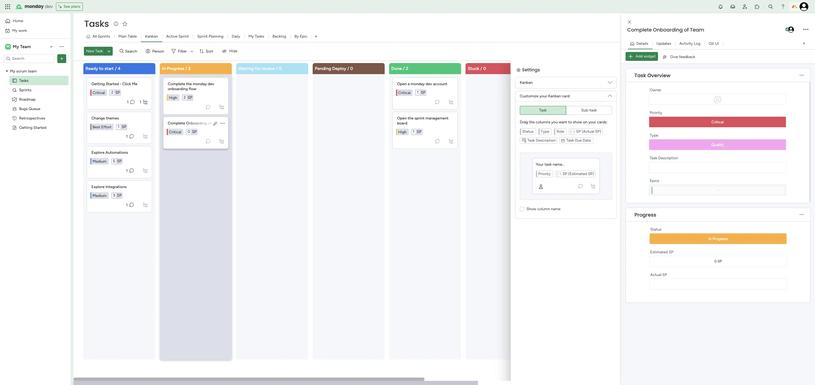Task type: describe. For each thing, give the bounding box(es) containing it.
workspace image
[[5, 44, 11, 50]]

home
[[13, 19, 23, 23]]

work
[[18, 28, 27, 33]]

my tasks button
[[244, 32, 268, 41]]

complete the monday dev onboarding flow
[[168, 82, 215, 91]]

edit card image
[[213, 121, 217, 126]]

done / 2
[[391, 66, 408, 71]]

main table button
[[114, 32, 141, 41]]

dev for in
[[208, 82, 214, 86]]

drag the columns you want to show on your cards: for -
[[520, 120, 608, 125]]

5 / from the left
[[403, 66, 405, 71]]

1 (estimated from the top
[[568, 172, 587, 176]]

- inside row group
[[120, 82, 121, 86]]

explore automations
[[91, 150, 128, 155]]

main
[[118, 34, 127, 39]]

0 sp inside row group
[[188, 130, 197, 134]]

progress for in progress
[[713, 237, 728, 242]]

complete for complete the monday dev onboarding flow
[[168, 121, 185, 126]]

management
[[426, 116, 449, 121]]

0 horizontal spatial type
[[541, 129, 550, 134]]

2 (estimated from the top
[[568, 184, 587, 188]]

in for in progress
[[709, 237, 712, 242]]

stuck
[[468, 66, 479, 71]]

change
[[91, 116, 105, 121]]

onboarding inside 'field'
[[653, 26, 683, 33]]

widget
[[644, 54, 656, 59]]

2 vertical spatial task description
[[650, 156, 678, 161]]

1 horizontal spatial priority
[[650, 111, 662, 115]]

my tasks
[[249, 34, 264, 39]]

public board image
[[12, 78, 17, 83]]

team inside workspace selection element
[[20, 44, 31, 49]]

my team
[[13, 44, 31, 49]]

date for sp
[[583, 138, 591, 143]]

1 vertical spatial onboarding
[[186, 121, 207, 126]]

themes
[[106, 116, 119, 121]]

sp) down - - sp (estimated sp)
[[588, 184, 594, 188]]

stuck / 0
[[468, 66, 486, 71]]

open the sprint management board
[[397, 116, 450, 126]]

give feedback
[[670, 54, 695, 59]]

getting started - click me
[[91, 82, 137, 86]]

description for sp (actual sp)
[[536, 150, 556, 155]]

filter button
[[169, 47, 195, 56]]

dapulse drag handle 3 image
[[629, 73, 632, 77]]

give
[[670, 54, 678, 59]]

task description for sp
[[527, 150, 556, 155]]

queue
[[29, 107, 40, 111]]

you for sp
[[551, 132, 558, 136]]

hide button
[[218, 47, 241, 56]]

estimated sp
[[651, 250, 674, 255]]

git ui button
[[705, 39, 723, 48]]

all sprints button
[[84, 32, 114, 41]]

plans
[[71, 4, 80, 9]]

complete onboarding of team inside 'field'
[[628, 26, 704, 33]]

1 your task name... from the top
[[536, 162, 565, 167]]

tasks inside button
[[255, 34, 264, 39]]

0 horizontal spatial dev
[[45, 3, 53, 10]]

4
[[118, 66, 121, 71]]

1 vertical spatial (actual
[[582, 141, 594, 146]]

home button
[[3, 17, 60, 25]]

1 sub- from the top
[[581, 108, 590, 113]]

table
[[128, 34, 137, 39]]

onboarding
[[168, 87, 188, 91]]

team inside row group
[[212, 121, 222, 126]]

actual sp
[[651, 273, 667, 278]]

add view image
[[315, 34, 317, 39]]

my work
[[12, 28, 27, 33]]

my for my work
[[12, 28, 18, 33]]

sprints inside button
[[98, 34, 110, 39]]

sprint planning
[[197, 34, 224, 39]]

scrum
[[16, 69, 27, 74]]

best
[[93, 125, 100, 129]]

want for -
[[559, 120, 567, 125]]

workspace options image
[[59, 44, 65, 49]]

explore integrations
[[91, 185, 127, 189]]

0 vertical spatial card
[[562, 94, 570, 98]]

sp) up the sp (actual sp)
[[595, 129, 601, 134]]

progress for in progress / 2
[[167, 66, 184, 71]]

you for -
[[551, 120, 558, 125]]

team inside 'field'
[[690, 26, 704, 33]]

role
[[557, 129, 564, 134]]

caret down image
[[6, 69, 8, 73]]

feedback
[[679, 54, 695, 59]]

- - sp (actual sp)
[[571, 129, 601, 134]]

settings for sp
[[522, 75, 540, 82]]

apps image
[[755, 4, 760, 9]]

filter
[[178, 49, 187, 54]]

2 vertical spatial description
[[658, 156, 678, 161]]

1 vertical spatial card
[[562, 106, 570, 110]]

1 horizontal spatial maria williams image
[[800, 2, 809, 11]]

a
[[408, 82, 410, 86]]

by epic
[[295, 34, 308, 39]]

critical for 2 sp
[[93, 90, 105, 95]]

settings for -
[[522, 67, 540, 73]]

inbox image
[[730, 4, 736, 9]]

(estimated sp)
[[567, 184, 594, 188]]

close image
[[628, 20, 631, 24]]

in progress / 2
[[162, 66, 191, 71]]

show column name for - - sp (actual sp)
[[527, 207, 561, 212]]

open a monday dev account
[[397, 82, 447, 86]]

2 sp for /
[[111, 90, 120, 95]]

getting for getting started - click me
[[91, 82, 105, 86]]

3 / from the left
[[276, 66, 278, 71]]

activity
[[680, 41, 693, 46]]

by epic button
[[290, 32, 312, 41]]

review
[[262, 66, 275, 71]]

git
[[709, 41, 714, 46]]

critical for 0 sp
[[169, 130, 181, 134]]

new task button
[[84, 47, 105, 56]]

updates
[[657, 41, 671, 46]]

bugs
[[19, 107, 28, 111]]

main content containing settings
[[73, 61, 621, 386]]

0 vertical spatial 1 sp
[[417, 90, 426, 95]]

monday for in
[[193, 82, 207, 86]]

hide
[[229, 49, 238, 54]]

bugs queue
[[19, 107, 40, 111]]

explore for explore integrations
[[91, 185, 105, 189]]

1 vertical spatial customize
[[520, 106, 538, 110]]

Tasks field
[[83, 17, 110, 30]]

flow
[[189, 87, 196, 91]]

1 vertical spatial customize your kanban card
[[520, 106, 570, 110]]

my for my tasks
[[249, 34, 254, 39]]

0 horizontal spatial monday
[[25, 3, 44, 10]]

description for - - sp (actual sp)
[[536, 138, 556, 143]]

workspace selection element
[[5, 43, 32, 50]]

1 sp for done / 2
[[413, 130, 422, 134]]

columns for sp
[[536, 132, 550, 136]]

1 vertical spatial sprints
[[19, 88, 31, 92]]

the inside open the sprint management board
[[408, 116, 414, 121]]

quality
[[712, 143, 724, 147]]

dapulse dropdown down arrow image
[[608, 92, 612, 98]]

of inside row group
[[208, 121, 212, 126]]

see plans
[[64, 4, 80, 9]]

critical for 1 sp
[[398, 90, 411, 95]]

deploy
[[332, 66, 346, 71]]

drag for -
[[520, 120, 528, 125]]

backlog button
[[268, 32, 290, 41]]

team
[[28, 69, 37, 74]]

more dots image
[[800, 73, 804, 77]]

6 / from the left
[[481, 66, 482, 71]]

log
[[694, 41, 701, 46]]

- - sp (estimated sp)
[[557, 172, 594, 176]]

epics
[[650, 179, 659, 183]]

show for sp (actual sp)
[[526, 219, 536, 223]]

actual
[[651, 273, 662, 278]]

1 vertical spatial status
[[651, 227, 662, 232]]

new task
[[86, 49, 103, 54]]

overview
[[648, 72, 671, 79]]

angle down image
[[108, 49, 110, 53]]

git ui
[[709, 41, 719, 46]]

my work button
[[3, 26, 60, 35]]

2 / from the left
[[185, 66, 187, 71]]

0 horizontal spatial status
[[523, 129, 534, 134]]

sprint
[[415, 116, 425, 121]]

Search field
[[124, 47, 140, 55]]

0 horizontal spatial tasks
[[19, 78, 28, 83]]

start
[[105, 66, 114, 71]]

integrations
[[105, 185, 127, 189]]

the inside complete the monday dev onboarding flow
[[186, 82, 192, 86]]

0 vertical spatial customize your kanban card
[[520, 94, 570, 98]]

date for (actual sp)
[[583, 150, 591, 155]]

effort
[[101, 125, 111, 129]]

cards: for sp (actual sp)
[[597, 132, 607, 136]]

see plans button
[[56, 2, 83, 11]]

help image
[[780, 4, 786, 9]]

task overview
[[635, 72, 671, 79]]

0 vertical spatial to
[[99, 66, 103, 71]]

show board description image
[[113, 21, 119, 27]]

explore for explore automations
[[91, 150, 105, 155]]

2 down arrow down icon
[[188, 66, 191, 71]]

open for open the sprint management board
[[397, 116, 407, 121]]

name for -
[[551, 207, 561, 212]]

add widget button
[[626, 52, 658, 61]]

activity log
[[680, 41, 701, 46]]

add widget
[[636, 54, 656, 59]]

1 vertical spatial priority
[[538, 172, 551, 176]]



Task type: vqa. For each thing, say whether or not it's contained in the screenshot.
first the Feature from the top of the page
no



Task type: locate. For each thing, give the bounding box(es) containing it.
getting for getting started
[[19, 125, 32, 130]]

1 vertical spatial complete
[[168, 82, 185, 86]]

dev inside complete the monday dev onboarding flow
[[208, 82, 214, 86]]

due down - - sp (actual sp)
[[575, 138, 582, 143]]

to right role
[[568, 132, 572, 136]]

sprint left planning
[[197, 34, 208, 39]]

getting
[[91, 82, 105, 86], [19, 125, 32, 130]]

monday inside complete the monday dev onboarding flow
[[193, 82, 207, 86]]

1 sprint from the left
[[178, 34, 189, 39]]

0 vertical spatial started
[[106, 82, 119, 86]]

card
[[562, 94, 570, 98], [562, 106, 570, 110]]

dapulse dropdown down arrow image
[[608, 80, 612, 87]]

card up task button
[[562, 94, 570, 98]]

complete for in progress
[[168, 82, 185, 86]]

dapulse addbtn image
[[786, 28, 789, 31]]

sprint planning button
[[193, 32, 228, 41]]

show for (actual sp)
[[573, 132, 582, 136]]

1 horizontal spatial in
[[709, 237, 712, 242]]

in inside row group
[[162, 66, 166, 71]]

show column name for sp (actual sp)
[[526, 219, 560, 223]]

1 sp for ready to start / 4
[[118, 125, 126, 129]]

2 vertical spatial complete
[[168, 121, 185, 126]]

1 sp down open the sprint management board
[[413, 130, 422, 134]]

on up the sp (actual sp)
[[583, 132, 587, 136]]

0 vertical spatial show
[[527, 207, 536, 212]]

list box containing complete the monday dev onboarding flow
[[163, 75, 229, 149]]

cards: for - - sp (actual sp)
[[597, 120, 608, 125]]

list box containing open a monday dev account
[[393, 75, 458, 149]]

(estimated up (estimated sp)
[[568, 172, 587, 176]]

drag the columns you want to show on your cards: up role
[[520, 120, 608, 125]]

kanban
[[145, 34, 158, 39], [520, 80, 533, 85], [520, 92, 533, 97], [548, 94, 561, 98], [548, 106, 561, 110]]

2 sprint from the left
[[197, 34, 208, 39]]

1 vertical spatial task description
[[527, 150, 556, 155]]

estimated
[[651, 250, 668, 255]]

0 vertical spatial on
[[583, 120, 588, 125]]

column for -
[[537, 207, 550, 212]]

ready
[[86, 66, 98, 71]]

list box containing my scrum team
[[0, 65, 71, 207]]

list box containing getting started - click me
[[87, 75, 152, 213]]

open for open a monday dev account
[[397, 82, 407, 86]]

0 vertical spatial explore
[[91, 150, 105, 155]]

name...
[[553, 162, 565, 167], [553, 174, 565, 179]]

0 vertical spatial task due date
[[567, 138, 591, 143]]

details
[[637, 41, 648, 46]]

my for my team
[[13, 44, 19, 49]]

date down the sp (actual sp)
[[583, 150, 591, 155]]

onboarding left edit card image
[[186, 121, 207, 126]]

open up board
[[397, 116, 407, 121]]

of up activity
[[684, 26, 689, 33]]

high down the onboarding
[[169, 95, 177, 100]]

show up - - sp (actual sp)
[[573, 120, 582, 125]]

name
[[551, 207, 561, 212], [551, 219, 560, 223]]

0 vertical spatial columns
[[536, 120, 551, 125]]

maria williams image right the help image
[[800, 2, 809, 11]]

invite members image
[[742, 4, 748, 9]]

my for my scrum team
[[10, 69, 15, 74]]

want
[[559, 120, 567, 125], [559, 132, 567, 136]]

1 vertical spatial team
[[20, 44, 31, 49]]

open left a
[[397, 82, 407, 86]]

/ left 4
[[115, 66, 117, 71]]

high for board
[[398, 130, 407, 134]]

status down task button
[[523, 129, 534, 134]]

to up - - sp (actual sp)
[[568, 120, 572, 125]]

owner
[[650, 88, 662, 93]]

0 horizontal spatial 2 sp
[[111, 90, 120, 95]]

dev for done
[[426, 82, 432, 86]]

medium for automations
[[93, 159, 107, 164]]

-
[[120, 82, 121, 86], [571, 129, 572, 134], [573, 129, 575, 134], [557, 172, 559, 176], [560, 172, 561, 176], [718, 188, 719, 193]]

task description for -
[[527, 138, 556, 143]]

pending
[[315, 66, 331, 71]]

person button
[[143, 47, 167, 56]]

2 medium from the top
[[93, 193, 107, 198]]

2 vertical spatial progress
[[713, 237, 728, 242]]

kanban inside kanban button
[[145, 34, 158, 39]]

options image
[[804, 26, 809, 33]]

(actual down - - sp (actual sp)
[[582, 141, 594, 146]]

group
[[520, 106, 612, 115]]

0 vertical spatial open
[[397, 82, 407, 86]]

1 horizontal spatial sprint
[[197, 34, 208, 39]]

description
[[536, 138, 556, 143], [536, 150, 556, 155], [658, 156, 678, 161]]

cards: up the sp (actual sp)
[[597, 132, 607, 136]]

high for onboarding
[[169, 95, 177, 100]]

2 down the onboarding
[[184, 95, 186, 100]]

1 vertical spatial 2 sp
[[184, 95, 192, 100]]

1 vertical spatial open
[[397, 116, 407, 121]]

1 horizontal spatial 0 sp
[[715, 259, 722, 264]]

0 vertical spatial medium
[[93, 159, 107, 164]]

1 vertical spatial progress
[[635, 212, 656, 218]]

explore left automations
[[91, 150, 105, 155]]

you up role
[[551, 120, 558, 125]]

my inside button
[[249, 34, 254, 39]]

active sprint
[[166, 34, 189, 39]]

public board image
[[12, 125, 17, 130]]

critical
[[93, 90, 105, 95], [398, 90, 411, 95], [712, 120, 724, 125], [169, 130, 181, 134]]

complete inside 'field'
[[628, 26, 652, 33]]

0 horizontal spatial complete onboarding of team
[[168, 121, 222, 126]]

cards: up - - sp (actual sp)
[[597, 120, 608, 125]]

group containing task
[[520, 106, 612, 115]]

show for sp
[[573, 120, 582, 125]]

0 vertical spatial status
[[523, 129, 534, 134]]

/ right stuck
[[481, 66, 482, 71]]

main table
[[118, 34, 137, 39]]

2 sub-task from the top
[[581, 120, 597, 125]]

2 vertical spatial 1 sp
[[413, 130, 422, 134]]

1 medium from the top
[[93, 159, 107, 164]]

monday up "flow"
[[193, 82, 207, 86]]

1 vertical spatial 1 sp
[[118, 125, 126, 129]]

options image
[[59, 56, 65, 61]]

0 vertical spatial 0 sp
[[188, 130, 197, 134]]

name for sp
[[551, 219, 560, 223]]

on up - - sp (actual sp)
[[583, 120, 588, 125]]

of inside 'field'
[[684, 26, 689, 33]]

columns left role
[[536, 132, 550, 136]]

list box for done
[[393, 75, 458, 149]]

columns
[[536, 120, 551, 125], [536, 132, 550, 136]]

click
[[122, 82, 131, 86]]

1 vertical spatial due
[[575, 150, 582, 155]]

Complete Onboarding of Team field
[[626, 26, 785, 34]]

columns for -
[[536, 120, 551, 125]]

all
[[93, 34, 97, 39]]

2 sp down "flow"
[[184, 95, 192, 100]]

0 vertical spatial task description
[[527, 138, 556, 143]]

sprints
[[98, 34, 110, 39], [19, 88, 31, 92]]

details button
[[628, 39, 653, 48]]

sort
[[206, 49, 213, 54]]

list box for in progress
[[163, 75, 229, 149]]

column for sp
[[537, 219, 550, 223]]

0 vertical spatial onboarding
[[653, 26, 683, 33]]

2 horizontal spatial progress
[[713, 237, 728, 242]]

group inside main content
[[520, 106, 612, 115]]

0 vertical spatial name...
[[553, 162, 565, 167]]

1 horizontal spatial sprints
[[98, 34, 110, 39]]

my inside button
[[12, 28, 18, 33]]

done
[[391, 66, 402, 71]]

tasks left backlog
[[255, 34, 264, 39]]

/ right done
[[403, 66, 405, 71]]

list box for ready to start
[[87, 75, 152, 213]]

tasks
[[84, 17, 109, 30], [255, 34, 264, 39], [19, 78, 28, 83]]

dev
[[45, 3, 53, 10], [208, 82, 214, 86], [426, 82, 432, 86]]

medium down explore integrations
[[93, 193, 107, 198]]

1 horizontal spatial status
[[651, 227, 662, 232]]

sp) down - - sp (actual sp)
[[595, 141, 601, 146]]

my right the daily
[[249, 34, 254, 39]]

add
[[636, 54, 643, 59]]

1 vertical spatial getting
[[19, 125, 32, 130]]

task
[[95, 49, 103, 54], [635, 72, 646, 79], [539, 108, 547, 113], [527, 138, 535, 143], [567, 138, 574, 143], [527, 150, 535, 155], [566, 150, 574, 155], [650, 156, 658, 161]]

to for - - sp (actual sp)
[[568, 120, 572, 125]]

0 vertical spatial customize
[[520, 94, 539, 98]]

active
[[166, 34, 178, 39]]

select product image
[[5, 4, 11, 9]]

on for (actual sp)
[[583, 132, 587, 136]]

1 vertical spatial your task name...
[[536, 174, 565, 179]]

started for getting started - click me
[[106, 82, 119, 86]]

open
[[397, 82, 407, 86], [397, 116, 407, 121]]

you down task button
[[551, 132, 558, 136]]

1 sp down themes
[[118, 125, 126, 129]]

0 vertical spatial progress
[[167, 66, 184, 71]]

search everything image
[[768, 4, 774, 9]]

sprints right all
[[98, 34, 110, 39]]

task due date down the sp (actual sp)
[[566, 150, 591, 155]]

task due date for sp
[[567, 138, 591, 143]]

sub-task button
[[566, 106, 612, 115], [566, 118, 612, 127]]

0 horizontal spatial progress
[[167, 66, 184, 71]]

main content
[[73, 61, 621, 386]]

retrospectives
[[19, 116, 45, 121]]

0 horizontal spatial high
[[169, 95, 177, 100]]

0 vertical spatial getting
[[91, 82, 105, 86]]

0 vertical spatial (actual
[[582, 129, 594, 134]]

2 your from the top
[[536, 174, 544, 179]]

show up the sp (actual sp)
[[573, 132, 582, 136]]

0 vertical spatial priority
[[650, 111, 662, 115]]

0 vertical spatial show
[[573, 120, 582, 125]]

waiting for review / 0
[[239, 66, 282, 71]]

getting down ready to start / 4
[[91, 82, 105, 86]]

0 vertical spatial in
[[162, 66, 166, 71]]

sprints up roadmap
[[19, 88, 31, 92]]

open inside open the sprint management board
[[397, 116, 407, 121]]

5 sp
[[113, 159, 122, 164]]

monday for done
[[411, 82, 425, 86]]

1 horizontal spatial tasks
[[84, 17, 109, 30]]

complete inside complete the monday dev onboarding flow
[[168, 82, 185, 86]]

3
[[113, 193, 115, 198]]

1 vertical spatial started
[[33, 125, 46, 130]]

tasks right public board icon
[[19, 78, 28, 83]]

/ right review
[[276, 66, 278, 71]]

drag the columns you want to show on your cards: up the sp (actual sp)
[[520, 132, 607, 136]]

due down the sp (actual sp)
[[575, 150, 582, 155]]

1 horizontal spatial monday
[[193, 82, 207, 86]]

give feedback button
[[660, 53, 698, 61]]

row group containing ready to start
[[82, 63, 618, 378]]

1 horizontal spatial complete onboarding of team
[[628, 26, 704, 33]]

medium for integrations
[[93, 193, 107, 198]]

high
[[169, 95, 177, 100], [398, 130, 407, 134]]

of left edit card image
[[208, 121, 212, 126]]

by
[[295, 34, 299, 39]]

monday right a
[[411, 82, 425, 86]]

sprint right active
[[178, 34, 189, 39]]

in for in progress / 2
[[162, 66, 166, 71]]

monday dev
[[25, 3, 53, 10]]

2 sp down getting started - click me
[[111, 90, 120, 95]]

1 vertical spatial maria williams image
[[788, 26, 795, 33]]

want for sp
[[559, 132, 567, 136]]

0 horizontal spatial maria williams image
[[788, 26, 795, 33]]

1 horizontal spatial team
[[212, 121, 222, 126]]

all sprints
[[93, 34, 110, 39]]

option
[[0, 66, 71, 67]]

show
[[527, 207, 536, 212], [526, 219, 536, 223]]

drag for sp
[[520, 132, 528, 136]]

v2 search image
[[120, 48, 124, 54]]

0 horizontal spatial onboarding
[[186, 121, 207, 126]]

started inside row group
[[106, 82, 119, 86]]

dapulse drag 2 image
[[622, 193, 624, 200]]

updates button
[[653, 39, 676, 48]]

my left work
[[12, 28, 18, 33]]

due for (actual sp)
[[575, 150, 582, 155]]

0 vertical spatial settings
[[522, 67, 540, 73]]

to for sp (actual sp)
[[568, 132, 572, 136]]

/ down filter
[[185, 66, 187, 71]]

customize
[[520, 94, 539, 98], [520, 106, 538, 110]]

0 horizontal spatial of
[[208, 121, 212, 126]]

in progress
[[709, 237, 728, 242]]

(actual
[[582, 129, 594, 134], [582, 141, 594, 146]]

status
[[523, 129, 534, 134], [651, 227, 662, 232]]

1 horizontal spatial started
[[106, 82, 119, 86]]

1 horizontal spatial onboarding
[[653, 26, 683, 33]]

want up role
[[559, 120, 567, 125]]

1 vertical spatial drag the columns you want to show on your cards:
[[520, 132, 607, 136]]

0 vertical spatial cards:
[[597, 120, 608, 125]]

(estimated down - - sp (estimated sp)
[[568, 184, 587, 188]]

started down retrospectives
[[33, 125, 46, 130]]

getting right public board image
[[19, 125, 32, 130]]

2 open from the top
[[397, 116, 407, 121]]

1 vertical spatial name
[[551, 219, 560, 223]]

on for sp
[[583, 120, 588, 125]]

0 vertical spatial maria williams image
[[800, 2, 809, 11]]

2 sub-task button from the top
[[566, 118, 612, 127]]

task button
[[520, 106, 566, 115]]

0 horizontal spatial sprints
[[19, 88, 31, 92]]

0 vertical spatial tasks
[[84, 17, 109, 30]]

tasks up all
[[84, 17, 109, 30]]

1 / from the left
[[115, 66, 117, 71]]

drag the columns you want to show on your cards:
[[520, 120, 608, 125], [520, 132, 607, 136]]

type
[[541, 129, 550, 134], [650, 133, 658, 138]]

0 vertical spatial you
[[551, 120, 558, 125]]

2 sp for 2
[[184, 95, 192, 100]]

my inside workspace selection element
[[13, 44, 19, 49]]

add to favorites image
[[122, 21, 128, 26]]

explore left integrations
[[91, 185, 105, 189]]

date down - - sp (actual sp)
[[583, 138, 591, 143]]

show for - - sp (actual sp)
[[527, 207, 536, 212]]

1 vertical spatial show column name
[[526, 219, 560, 223]]

0 vertical spatial team
[[690, 26, 704, 33]]

0 vertical spatial show column name
[[527, 207, 561, 212]]

columns down task button
[[536, 120, 551, 125]]

for
[[255, 66, 261, 71]]

0 horizontal spatial started
[[33, 125, 46, 130]]

1
[[417, 90, 419, 95], [127, 100, 129, 104], [140, 100, 141, 104], [118, 125, 119, 129], [413, 130, 415, 134], [126, 134, 128, 139], [126, 168, 128, 173], [126, 203, 128, 208]]

2
[[188, 66, 191, 71], [406, 66, 408, 71], [111, 90, 113, 95], [184, 95, 186, 100]]

1 sp down open a monday dev account at the top of page
[[417, 90, 426, 95]]

1 vertical spatial of
[[208, 121, 212, 126]]

maria williams image
[[800, 2, 809, 11], [788, 26, 795, 33]]

/ right deploy
[[347, 66, 349, 71]]

0
[[279, 66, 282, 71], [350, 66, 353, 71], [483, 66, 486, 71], [188, 130, 190, 134], [715, 259, 717, 264]]

1 vertical spatial sub-task
[[581, 120, 597, 125]]

monday up home button
[[25, 3, 44, 10]]

1 horizontal spatial type
[[650, 133, 658, 138]]

(actual up the sp (actual sp)
[[582, 129, 594, 134]]

1 vertical spatial show
[[573, 132, 582, 136]]

task due date down - - sp (actual sp)
[[567, 138, 591, 143]]

0 vertical spatial column
[[537, 207, 550, 212]]

1 vertical spatial in
[[709, 237, 712, 242]]

1 vertical spatial sub-task button
[[566, 118, 612, 127]]

0 vertical spatial name
[[551, 207, 561, 212]]

1 sub-task from the top
[[581, 108, 597, 113]]

row group
[[82, 63, 618, 378]]

2 right done
[[406, 66, 408, 71]]

arrow down image
[[189, 48, 195, 55]]

your
[[540, 94, 547, 98], [539, 106, 547, 110], [589, 120, 596, 125], [588, 132, 596, 136]]

0 vertical spatial sub-
[[581, 108, 590, 113]]

0 vertical spatial 2 sp
[[111, 90, 120, 95]]

2 down getting started - click me
[[111, 90, 113, 95]]

0 vertical spatial want
[[559, 120, 567, 125]]

0 vertical spatial sprints
[[98, 34, 110, 39]]

account
[[433, 82, 447, 86]]

want left - - sp (actual sp)
[[559, 132, 567, 136]]

0 horizontal spatial getting
[[19, 125, 32, 130]]

1 horizontal spatial progress
[[635, 212, 656, 218]]

pending deploy / 0
[[315, 66, 353, 71]]

1 vertical spatial column
[[537, 219, 550, 223]]

sp (actual sp)
[[576, 141, 601, 146]]

medium down explore automations
[[93, 159, 107, 164]]

1 vertical spatial date
[[583, 150, 591, 155]]

1 explore from the top
[[91, 150, 105, 155]]

2 vertical spatial tasks
[[19, 78, 28, 83]]

daily button
[[228, 32, 244, 41]]

planning
[[209, 34, 224, 39]]

high down board
[[398, 130, 407, 134]]

medium
[[93, 159, 107, 164], [93, 193, 107, 198]]

due for sp
[[575, 138, 582, 143]]

add view image
[[803, 42, 805, 46]]

0 vertical spatial description
[[536, 138, 556, 143]]

notifications image
[[718, 4, 724, 9]]

my right caret down image
[[10, 69, 15, 74]]

drag the columns you want to show on your cards: for sp
[[520, 132, 607, 136]]

4 / from the left
[[347, 66, 349, 71]]

0 vertical spatial due
[[575, 138, 582, 143]]

sort button
[[197, 47, 217, 56]]

2 explore from the top
[[91, 185, 105, 189]]

complete onboarding of team inside row group
[[168, 121, 222, 126]]

1 vertical spatial name...
[[553, 174, 565, 179]]

maria williams image left options icon
[[788, 26, 795, 33]]

status up estimated
[[651, 227, 662, 232]]

list box
[[0, 65, 71, 207], [87, 75, 152, 213], [163, 75, 229, 149], [393, 75, 458, 149]]

sp) up (estimated sp)
[[588, 172, 594, 176]]

me
[[132, 82, 137, 86]]

2 your task name... from the top
[[536, 174, 565, 179]]

0 horizontal spatial sprint
[[178, 34, 189, 39]]

2 sub- from the top
[[581, 120, 590, 125]]

0 vertical spatial your
[[536, 162, 544, 167]]

card up role
[[562, 106, 570, 110]]

1 horizontal spatial high
[[398, 130, 407, 134]]

customize your kanban card
[[520, 94, 570, 98], [520, 106, 570, 110]]

more dots image
[[800, 213, 804, 217]]

drag
[[520, 120, 528, 125], [520, 132, 528, 136]]

onboarding up updates
[[653, 26, 683, 33]]

my right workspace image
[[13, 44, 19, 49]]

1 sp
[[417, 90, 426, 95], [118, 125, 126, 129], [413, 130, 422, 134]]

1 open from the top
[[397, 82, 407, 86]]

waiting
[[239, 66, 254, 71]]

1 sub-task button from the top
[[566, 106, 612, 115]]

Search in workspace field
[[12, 55, 46, 62]]

to left start
[[99, 66, 103, 71]]

monday
[[25, 3, 44, 10], [193, 82, 207, 86], [411, 82, 425, 86]]

2 horizontal spatial team
[[690, 26, 704, 33]]

1 your from the top
[[536, 162, 544, 167]]

ready to start / 4
[[86, 66, 121, 71]]

started
[[106, 82, 119, 86], [33, 125, 46, 130]]

task due date for (actual sp)
[[566, 150, 591, 155]]

2 horizontal spatial dev
[[426, 82, 432, 86]]

2 sp
[[111, 90, 120, 95], [184, 95, 192, 100]]

the
[[186, 82, 192, 86], [408, 116, 414, 121], [529, 120, 535, 125], [529, 132, 535, 136]]

started for getting started
[[33, 125, 46, 130]]

started left click
[[106, 82, 119, 86]]



